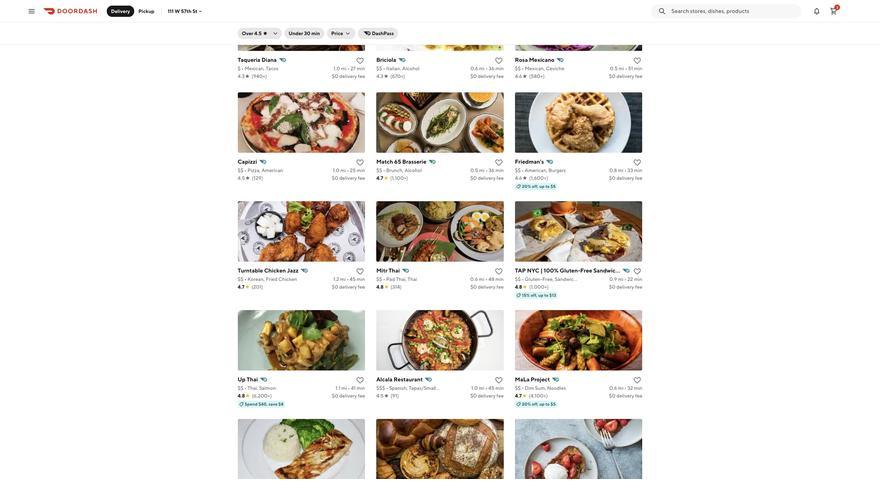 Task type: describe. For each thing, give the bounding box(es) containing it.
$​0 delivery fee for alcala restaurant
[[471, 393, 504, 399]]

$​0 for capizzi
[[332, 175, 338, 181]]

$$ for briciola
[[376, 66, 382, 71]]

0.9
[[610, 277, 617, 282]]

under 30 min
[[289, 31, 320, 36]]

$$ for mitr thai
[[376, 277, 382, 282]]

$​0 for alcala restaurant
[[471, 393, 477, 399]]

pad
[[386, 277, 395, 282]]

1.0 for taqueria diana
[[334, 66, 340, 71]]

delivery for tap nyc | 100% gluten-free sandwiches & acai bowls
[[617, 284, 634, 290]]

$$ for turntable chicken jazz
[[238, 277, 244, 282]]

over 4.5
[[242, 31, 262, 36]]

$ • mexican, tacos
[[238, 66, 279, 71]]

0.6 for mitr thai
[[470, 277, 478, 282]]

$$ • pizza, american
[[238, 168, 283, 173]]

0 vertical spatial chicken
[[264, 268, 286, 274]]

mi for briciola
[[479, 66, 485, 71]]

open menu image
[[27, 7, 36, 15]]

1 horizontal spatial thai,
[[396, 277, 407, 282]]

(4,100+)
[[529, 393, 548, 399]]

$​0 for up thai
[[332, 393, 338, 399]]

delivery for mala project
[[617, 393, 634, 399]]

4.7 for mala project
[[515, 393, 522, 399]]

30
[[304, 31, 310, 36]]

rosa mexicano
[[515, 57, 555, 63]]

nyc
[[527, 268, 539, 274]]

0.8 mi • 33 min
[[610, 168, 643, 173]]

$​0 for taqueria diana
[[332, 74, 338, 79]]

dim
[[525, 386, 534, 391]]

mexican, for mexicano
[[525, 66, 545, 71]]

mi for turntable chicken jazz
[[340, 277, 346, 282]]

free,
[[543, 277, 554, 282]]

$$ for capizzi
[[238, 168, 244, 173]]

tapas/small
[[409, 386, 436, 391]]

korean,
[[248, 277, 265, 282]]

to for friedman's
[[546, 184, 550, 189]]

0.6 mi • 36 min
[[471, 66, 504, 71]]

&
[[626, 268, 630, 274]]

american
[[262, 168, 283, 173]]

min for briciola
[[496, 66, 504, 71]]

$​0 delivery fee for turntable chicken jazz
[[332, 284, 365, 290]]

mi for capizzi
[[340, 168, 346, 173]]

min for turntable chicken jazz
[[357, 277, 365, 282]]

$​0 for tap nyc | 100% gluten-free sandwiches & acai bowls
[[609, 284, 616, 290]]

under 30 min button
[[284, 28, 324, 39]]

delivery for mitr thai
[[478, 284, 496, 290]]

20% off, up to $5 for friedman's
[[522, 184, 556, 189]]

over
[[242, 31, 253, 36]]

click to add this store to your saved list image for up thai
[[356, 376, 364, 385]]

delivery for match 65 brasserie
[[478, 175, 496, 181]]

$$ • pad thai, thai
[[376, 277, 417, 282]]

0.6 for briciola
[[471, 66, 478, 71]]

$$ • brunch, alcohol
[[376, 168, 422, 173]]

pickup
[[138, 8, 154, 14]]

(940+)
[[252, 74, 267, 79]]

45 for alcala restaurant
[[488, 386, 495, 391]]

$5 for friedman's
[[551, 184, 556, 189]]

delivery for friedman's
[[617, 175, 634, 181]]

click to add this store to your saved list image for mala project
[[633, 376, 642, 385]]

save
[[269, 402, 278, 407]]

noodles
[[547, 386, 566, 391]]

fee for match 65 brasserie
[[497, 175, 504, 181]]

1.0 for capizzi
[[333, 168, 339, 173]]

min for friedman's
[[634, 168, 643, 173]]

mitr
[[376, 268, 388, 274]]

delivery
[[111, 8, 130, 14]]

20% for mala project
[[522, 402, 531, 407]]

up for friedman's
[[539, 184, 545, 189]]

Store search: begin typing to search for stores available on DoorDash text field
[[672, 7, 797, 15]]

fee for tap nyc | 100% gluten-free sandwiches & acai bowls
[[635, 284, 643, 290]]

1.0 mi • 27 min
[[334, 66, 365, 71]]

1.0 for alcala restaurant
[[471, 386, 478, 391]]

$$ • korean, fried chicken
[[238, 277, 297, 282]]

0.5 for rosa mexicano
[[610, 66, 618, 71]]

thai for mitr thai
[[389, 268, 400, 274]]

match 65 brasserie
[[376, 159, 427, 165]]

italian,
[[386, 66, 401, 71]]

$$ • gluten-free, sandwiches
[[515, 277, 582, 282]]

$​0 delivery fee for tap nyc | 100% gluten-free sandwiches & acai bowls
[[609, 284, 643, 290]]

mi for alcala restaurant
[[479, 386, 484, 391]]

click to add this store to your saved list image for briciola
[[495, 57, 503, 65]]

1.2 mi • 45 min
[[333, 277, 365, 282]]

click to add this store to your saved list image for capizzi
[[356, 159, 364, 167]]

111 w 57th st button
[[168, 8, 203, 14]]

0.9 mi • 22 min
[[610, 277, 643, 282]]

min for capizzi
[[357, 168, 365, 173]]

pickup button
[[134, 5, 159, 17]]

4.6 for rosa mexicano
[[515, 74, 522, 79]]

pizza,
[[248, 168, 261, 173]]

american,
[[525, 168, 548, 173]]

36 for briciola
[[489, 66, 495, 71]]

mi for up thai
[[341, 386, 347, 391]]

taqueria
[[238, 57, 260, 63]]

$​0 for turntable chicken jazz
[[332, 284, 338, 290]]

0.5 mi • 51 min
[[610, 66, 643, 71]]

$​0 for mala project
[[609, 393, 616, 399]]

$​0 delivery fee for friedman's
[[609, 175, 643, 181]]

(6,200+)
[[252, 393, 272, 399]]

taqueria diana
[[238, 57, 277, 63]]

33
[[628, 168, 633, 173]]

mi for match 65 brasserie
[[479, 168, 485, 173]]

off, for tap nyc | 100% gluten-free sandwiches & acai bowls
[[531, 293, 537, 298]]

$$ for mala project
[[515, 386, 521, 391]]

15%
[[522, 293, 530, 298]]

32
[[628, 386, 633, 391]]

mala
[[515, 376, 530, 383]]

1 horizontal spatial sandwiches
[[594, 268, 625, 274]]

free
[[580, 268, 592, 274]]

$​0 delivery fee for capizzi
[[332, 175, 365, 181]]

project
[[531, 376, 550, 383]]

$$ for tap nyc | 100% gluten-free sandwiches & acai bowls
[[515, 277, 521, 282]]

0.6 mi • 48 min
[[470, 277, 504, 282]]

fee for turntable chicken jazz
[[358, 284, 365, 290]]

dashpass button
[[358, 28, 398, 39]]

click to add this store to your saved list image for tap nyc | 100% gluten-free sandwiches & acai bowls
[[633, 268, 642, 276]]

4.3 for taqueria diana
[[238, 74, 245, 79]]

1.0 mi • 25 min
[[333, 168, 365, 173]]

friedman's
[[515, 159, 544, 165]]

match
[[376, 159, 393, 165]]

45 for turntable chicken jazz
[[350, 277, 356, 282]]

$$$
[[376, 386, 385, 391]]

rosa
[[515, 57, 528, 63]]

to for mala project
[[546, 402, 550, 407]]

w
[[175, 8, 180, 14]]

fee for alcala restaurant
[[497, 393, 504, 399]]

4.6 for friedman's
[[515, 175, 522, 181]]

acai
[[631, 268, 642, 274]]

111 w 57th st
[[168, 8, 197, 14]]

price
[[331, 31, 343, 36]]

0 vertical spatial gluten-
[[560, 268, 580, 274]]

click to add this store to your saved list image for alcala restaurant
[[495, 376, 503, 385]]

min for taqueria diana
[[357, 66, 365, 71]]

$$$ • spanish, tapas/small plates
[[376, 386, 451, 391]]

41
[[351, 386, 356, 391]]

25
[[350, 168, 356, 173]]

$$ for up thai
[[238, 386, 244, 391]]

up
[[238, 376, 246, 383]]

thai for up thai
[[247, 376, 258, 383]]

delivery button
[[107, 5, 134, 17]]



Task type: vqa. For each thing, say whether or not it's contained in the screenshot.


Task type: locate. For each thing, give the bounding box(es) containing it.
2 vertical spatial up
[[539, 402, 545, 407]]

(670+)
[[390, 74, 405, 79]]

2 horizontal spatial 4.8
[[515, 284, 522, 290]]

sandwiches down the 100%
[[555, 277, 582, 282]]

1 vertical spatial off,
[[531, 293, 537, 298]]

$$ • american, burgers
[[515, 168, 566, 173]]

1 vertical spatial chicken
[[278, 277, 297, 282]]

brunch,
[[386, 168, 404, 173]]

click to add this store to your saved list image for rosa mexicano
[[633, 57, 642, 65]]

delivery
[[339, 74, 357, 79], [478, 74, 496, 79], [617, 74, 634, 79], [339, 175, 357, 181], [478, 175, 496, 181], [617, 175, 634, 181], [339, 284, 357, 290], [478, 284, 496, 290], [617, 284, 634, 290], [339, 393, 357, 399], [478, 393, 496, 399], [617, 393, 634, 399]]

(580+)
[[529, 74, 545, 79]]

delivery for up thai
[[339, 393, 357, 399]]

1 horizontal spatial 4.8
[[376, 284, 384, 290]]

0 vertical spatial alcohol
[[402, 66, 420, 71]]

1 vertical spatial thai,
[[248, 386, 258, 391]]

$​0 for rosa mexicano
[[609, 74, 616, 79]]

delivery for taqueria diana
[[339, 74, 357, 79]]

thai right pad on the left bottom
[[408, 277, 417, 282]]

$​0 delivery fee down the 0.5 mi • 36 min
[[471, 175, 504, 181]]

2 vertical spatial 1.0
[[471, 386, 478, 391]]

4.6 down friedman's at top
[[515, 175, 522, 181]]

4.5 inside over 4.5 button
[[254, 31, 262, 36]]

0 vertical spatial to
[[546, 184, 550, 189]]

0 vertical spatial sandwiches
[[594, 268, 625, 274]]

1 vertical spatial 4.6
[[515, 175, 522, 181]]

20% down (4,100+)
[[522, 402, 531, 407]]

click to add this store to your saved list image up 1.2 mi • 45 min
[[356, 268, 364, 276]]

delivery down the 0.5 mi • 36 min
[[478, 175, 496, 181]]

51
[[628, 66, 633, 71]]

click to add this store to your saved list image right the &
[[633, 268, 642, 276]]

fee for friedman's
[[635, 175, 643, 181]]

sum,
[[535, 386, 546, 391]]

$5 down noodles
[[551, 402, 556, 407]]

0 vertical spatial thai
[[389, 268, 400, 274]]

under
[[289, 31, 303, 36]]

65
[[394, 159, 401, 165]]

click to add this store to your saved list image up 1.0 mi • 25 min
[[356, 159, 364, 167]]

$​0 delivery fee down 1.0 mi • 27 min
[[332, 74, 365, 79]]

up
[[539, 184, 545, 189], [538, 293, 544, 298], [539, 402, 545, 407]]

sandwiches up 0.9
[[594, 268, 625, 274]]

mitr thai
[[376, 268, 400, 274]]

0 vertical spatial 36
[[489, 66, 495, 71]]

click to add this store to your saved list image up 1.0 mi • 45 min
[[495, 376, 503, 385]]

0 vertical spatial 0.6
[[471, 66, 478, 71]]

$​0 down 0.6 mi • 32 min
[[609, 393, 616, 399]]

click to add this store to your saved list image up 1.0 mi • 27 min
[[356, 57, 364, 65]]

$​0 delivery fee
[[332, 74, 365, 79], [471, 74, 504, 79], [609, 74, 643, 79], [332, 175, 365, 181], [471, 175, 504, 181], [609, 175, 643, 181], [332, 284, 365, 290], [471, 284, 504, 290], [609, 284, 643, 290], [332, 393, 365, 399], [471, 393, 504, 399], [609, 393, 643, 399]]

thai up $$ • thai, salmon
[[247, 376, 258, 383]]

spend $40, save $8
[[245, 402, 284, 407]]

1 vertical spatial 36
[[489, 168, 495, 173]]

$$ down up
[[238, 386, 244, 391]]

$$ down briciola in the left of the page
[[376, 66, 382, 71]]

over 4.5 button
[[238, 28, 282, 39]]

0 vertical spatial 20%
[[522, 184, 531, 189]]

2 items, open order cart image
[[830, 7, 838, 15]]

click to add this store to your saved list image for friedman's
[[633, 159, 642, 167]]

1 mexican, from the left
[[245, 66, 265, 71]]

$$ down rosa
[[515, 66, 521, 71]]

delivery down 0.8 mi • 33 min
[[617, 175, 634, 181]]

fee down 1.2 mi • 45 min
[[358, 284, 365, 290]]

$​0 delivery fee down 0.8 mi • 33 min
[[609, 175, 643, 181]]

$​0 down 1.2
[[332, 284, 338, 290]]

turntable chicken jazz
[[238, 268, 299, 274]]

mi for friedman's
[[618, 168, 624, 173]]

(1,600+)
[[529, 175, 548, 181]]

0 horizontal spatial 4.7
[[238, 284, 245, 290]]

$8
[[278, 402, 284, 407]]

alcohol for match 65 brasserie
[[405, 168, 422, 173]]

$$ for match 65 brasserie
[[376, 168, 382, 173]]

2 vertical spatial thai
[[247, 376, 258, 383]]

$​0 for mitr thai
[[471, 284, 477, 290]]

alcohol for briciola
[[402, 66, 420, 71]]

thai, down up thai
[[248, 386, 258, 391]]

min for tap nyc | 100% gluten-free sandwiches & acai bowls
[[634, 277, 643, 282]]

$​0 delivery fee down 1.1 mi • 41 min
[[332, 393, 365, 399]]

1 vertical spatial gluten-
[[525, 277, 543, 282]]

delivery for briciola
[[478, 74, 496, 79]]

to down (4,100+)
[[546, 402, 550, 407]]

fee down 1.0 mi • 27 min
[[358, 74, 365, 79]]

20% off, up to $5 down (4,100+)
[[522, 402, 556, 407]]

1 vertical spatial 4.5
[[238, 175, 245, 181]]

thai up $$ • pad thai, thai
[[389, 268, 400, 274]]

gluten- down nyc
[[525, 277, 543, 282]]

0 vertical spatial thai,
[[396, 277, 407, 282]]

0 horizontal spatial 45
[[350, 277, 356, 282]]

4.5 down $$$
[[376, 393, 384, 399]]

1 vertical spatial 45
[[488, 386, 495, 391]]

fee for taqueria diana
[[358, 74, 365, 79]]

alcohol down brasserie
[[405, 168, 422, 173]]

0 horizontal spatial gluten-
[[525, 277, 543, 282]]

alcohol up (670+)
[[402, 66, 420, 71]]

mala project
[[515, 376, 550, 383]]

mi for mala project
[[618, 386, 624, 391]]

click to add this store to your saved list image up 0.5 mi • 51 min at the right top
[[633, 57, 642, 65]]

dashpass
[[372, 31, 394, 36]]

up for tap nyc | 100% gluten-free sandwiches & acai bowls
[[538, 293, 544, 298]]

delivery down 1.0 mi • 25 min
[[339, 175, 357, 181]]

up down (1,000+)
[[538, 293, 544, 298]]

1 4.6 from the top
[[515, 74, 522, 79]]

delivery down 0.6 mi • 32 min
[[617, 393, 634, 399]]

fee down 0.6 mi • 36 min
[[497, 74, 504, 79]]

1 vertical spatial alcohol
[[405, 168, 422, 173]]

4.3 for briciola
[[376, 74, 383, 79]]

$​0 delivery fee down 1.0 mi • 45 min
[[471, 393, 504, 399]]

|
[[541, 268, 543, 274]]

min for alcala restaurant
[[496, 386, 504, 391]]

48
[[488, 277, 495, 282]]

$$ • mexican, ceviche
[[515, 66, 565, 71]]

1.0
[[334, 66, 340, 71], [333, 168, 339, 173], [471, 386, 478, 391]]

delivery down 0.6 mi • 36 min
[[478, 74, 496, 79]]

delivery for turntable chicken jazz
[[339, 284, 357, 290]]

1 vertical spatial $5
[[551, 402, 556, 407]]

delivery down 0.5 mi • 51 min at the right top
[[617, 74, 634, 79]]

chicken
[[264, 268, 286, 274], [278, 277, 297, 282]]

(91)
[[391, 393, 399, 399]]

delivery for rosa mexicano
[[617, 74, 634, 79]]

$​0 delivery fee down 1.0 mi • 25 min
[[332, 175, 365, 181]]

click to add this store to your saved list image for taqueria diana
[[356, 57, 364, 65]]

27
[[351, 66, 356, 71]]

20%
[[522, 184, 531, 189], [522, 402, 531, 407]]

$​0 delivery fee for up thai
[[332, 393, 365, 399]]

$​0 down 1.1
[[332, 393, 338, 399]]

(1,100+)
[[390, 175, 408, 181]]

0 vertical spatial 20% off, up to $5
[[522, 184, 556, 189]]

$​0 delivery fee down 0.6 mi • 36 min
[[471, 74, 504, 79]]

fee down 1.0 mi • 45 min
[[497, 393, 504, 399]]

$$ down match
[[376, 168, 382, 173]]

20% down (1,600+)
[[522, 184, 531, 189]]

1.1
[[336, 386, 340, 391]]

st
[[193, 8, 197, 14]]

jazz
[[287, 268, 299, 274]]

(314)
[[391, 284, 402, 290]]

notification bell image
[[813, 7, 821, 15]]

4.7 down 'mala'
[[515, 393, 522, 399]]

$$ down tap at the bottom of the page
[[515, 277, 521, 282]]

2 horizontal spatial 4.5
[[376, 393, 384, 399]]

$5
[[551, 184, 556, 189], [551, 402, 556, 407]]

1 horizontal spatial mexican,
[[525, 66, 545, 71]]

burgers
[[549, 168, 566, 173]]

2 vertical spatial 0.6
[[610, 386, 617, 391]]

click to add this store to your saved list image
[[356, 57, 364, 65], [495, 57, 503, 65], [356, 159, 364, 167], [356, 268, 364, 276], [495, 268, 503, 276], [633, 376, 642, 385]]

1 36 from the top
[[489, 66, 495, 71]]

4.8 for up thai
[[238, 393, 245, 399]]

delivery down 1.0 mi • 45 min
[[478, 393, 496, 399]]

3 button
[[827, 4, 841, 18]]

1 horizontal spatial 4.3
[[376, 74, 383, 79]]

4.7 down match
[[376, 175, 383, 181]]

4.3
[[238, 74, 245, 79], [376, 74, 383, 79]]

1 horizontal spatial 4.7
[[376, 175, 383, 181]]

20% off, up to $5 down (1,600+)
[[522, 184, 556, 189]]

mexicano
[[529, 57, 555, 63]]

20% off, up to $5 for mala project
[[522, 402, 556, 407]]

1 vertical spatial 0.6
[[470, 277, 478, 282]]

$$ down 'mala'
[[515, 386, 521, 391]]

4.3 down the $
[[238, 74, 245, 79]]

$​0 down 1.0 mi • 25 min
[[332, 175, 338, 181]]

1 vertical spatial 1.0
[[333, 168, 339, 173]]

$5 for mala project
[[551, 402, 556, 407]]

0 vertical spatial up
[[539, 184, 545, 189]]

4.8 left (314)
[[376, 284, 384, 290]]

delivery down 1.0 mi • 27 min
[[339, 74, 357, 79]]

4.7
[[376, 175, 383, 181], [238, 284, 245, 290], [515, 393, 522, 399]]

$​0 down 0.8
[[609, 175, 616, 181]]

off, down (4,100+)
[[532, 402, 539, 407]]

click to add this store to your saved list image for match 65 brasserie
[[495, 159, 503, 167]]

$​0 delivery fee for rosa mexicano
[[609, 74, 643, 79]]

fee for capizzi
[[358, 175, 365, 181]]

$$ • thai, salmon
[[238, 386, 276, 391]]

$​0 for briciola
[[471, 74, 477, 79]]

mi
[[341, 66, 347, 71], [479, 66, 485, 71], [619, 66, 624, 71], [340, 168, 346, 173], [479, 168, 485, 173], [618, 168, 624, 173], [340, 277, 346, 282], [479, 277, 484, 282], [618, 277, 624, 282], [341, 386, 347, 391], [479, 386, 484, 391], [618, 386, 624, 391]]

$$
[[376, 66, 382, 71], [515, 66, 521, 71], [238, 168, 244, 173], [376, 168, 382, 173], [515, 168, 521, 173], [238, 277, 244, 282], [376, 277, 382, 282], [515, 277, 521, 282], [238, 386, 244, 391], [515, 386, 521, 391]]

1 vertical spatial 20% off, up to $5
[[522, 402, 556, 407]]

1 vertical spatial 20%
[[522, 402, 531, 407]]

delivery for alcala restaurant
[[478, 393, 496, 399]]

0 horizontal spatial sandwiches
[[555, 277, 582, 282]]

1 $5 from the top
[[551, 184, 556, 189]]

2 20% off, up to $5 from the top
[[522, 402, 556, 407]]

1 vertical spatial 0.5
[[471, 168, 478, 173]]

alcohol
[[402, 66, 420, 71], [405, 168, 422, 173]]

$​0 down 0.5 mi • 51 min at the right top
[[609, 74, 616, 79]]

1.0 left 27
[[334, 66, 340, 71]]

2 20% from the top
[[522, 402, 531, 407]]

$​0 for friedman's
[[609, 175, 616, 181]]

22
[[628, 277, 633, 282]]

off, right '15%'
[[531, 293, 537, 298]]

1 vertical spatial 4.7
[[238, 284, 245, 290]]

fee for up thai
[[358, 393, 365, 399]]

1 4.3 from the left
[[238, 74, 245, 79]]

sandwiches
[[594, 268, 625, 274], [555, 277, 582, 282]]

briciola
[[376, 57, 396, 63]]

4.7 for turntable chicken jazz
[[238, 284, 245, 290]]

4.7 left (201)
[[238, 284, 245, 290]]

$$ for rosa mexicano
[[515, 66, 521, 71]]

1 vertical spatial up
[[538, 293, 544, 298]]

$​0 for match 65 brasserie
[[471, 175, 477, 181]]

$​0 delivery fee down 0.6 mi • 48 min
[[471, 284, 504, 290]]

fee down the 0.5 mi • 36 min
[[497, 175, 504, 181]]

click to add this store to your saved list image up the 0.5 mi • 36 min
[[495, 159, 503, 167]]

delivery down 1.1 mi • 41 min
[[339, 393, 357, 399]]

off,
[[532, 184, 539, 189], [531, 293, 537, 298], [532, 402, 539, 407]]

fee
[[358, 74, 365, 79], [497, 74, 504, 79], [635, 74, 643, 79], [358, 175, 365, 181], [497, 175, 504, 181], [635, 175, 643, 181], [358, 284, 365, 290], [497, 284, 504, 290], [635, 284, 643, 290], [358, 393, 365, 399], [497, 393, 504, 399], [635, 393, 643, 399]]

fee down 0.6 mi • 48 min
[[497, 284, 504, 290]]

1 horizontal spatial gluten-
[[560, 268, 580, 274]]

capizzi
[[238, 159, 257, 165]]

delivery down '0.9 mi • 22 min'
[[617, 284, 634, 290]]

0.6 mi • 32 min
[[610, 386, 643, 391]]

click to add this store to your saved list image up 0.8 mi • 33 min
[[633, 159, 642, 167]]

0.5 mi • 36 min
[[471, 168, 504, 173]]

fee down 1.0 mi • 25 min
[[358, 175, 365, 181]]

0 vertical spatial $5
[[551, 184, 556, 189]]

fee down 1.1 mi • 41 min
[[358, 393, 365, 399]]

$​0 delivery fee down 0.5 mi • 51 min at the right top
[[609, 74, 643, 79]]

4.8 up spend at the left bottom of the page
[[238, 393, 245, 399]]

1 horizontal spatial 4.5
[[254, 31, 262, 36]]

mi for tap nyc | 100% gluten-free sandwiches & acai bowls
[[618, 277, 624, 282]]

2 vertical spatial 4.7
[[515, 393, 522, 399]]

0 vertical spatial 4.7
[[376, 175, 383, 181]]

0 horizontal spatial thai,
[[248, 386, 258, 391]]

1.0 mi • 45 min
[[471, 386, 504, 391]]

$​0 down the 0.5 mi • 36 min
[[471, 175, 477, 181]]

$​0 down 0.6 mi • 36 min
[[471, 74, 477, 79]]

100%
[[544, 268, 559, 274]]

mi for taqueria diana
[[341, 66, 347, 71]]

$​0 delivery fee for mitr thai
[[471, 284, 504, 290]]

up down (4,100+)
[[539, 402, 545, 407]]

1 horizontal spatial 45
[[488, 386, 495, 391]]

111
[[168, 8, 174, 14]]

tap nyc | 100% gluten-free sandwiches & acai bowls
[[515, 268, 659, 274]]

4.8
[[376, 284, 384, 290], [515, 284, 522, 290], [238, 393, 245, 399]]

click to add this store to your saved list image up 0.6 mi • 36 min
[[495, 57, 503, 65]]

2 horizontal spatial thai
[[408, 277, 417, 282]]

diana
[[262, 57, 277, 63]]

1.0 left the 25
[[333, 168, 339, 173]]

chicken down jazz
[[278, 277, 297, 282]]

click to add this store to your saved list image
[[633, 57, 642, 65], [495, 159, 503, 167], [633, 159, 642, 167], [633, 268, 642, 276], [356, 376, 364, 385], [495, 376, 503, 385]]

36 for match 65 brasserie
[[489, 168, 495, 173]]

2 4.6 from the top
[[515, 175, 522, 181]]

off, for mala project
[[532, 402, 539, 407]]

delivery for capizzi
[[339, 175, 357, 181]]

1 vertical spatial sandwiches
[[555, 277, 582, 282]]

0 horizontal spatial 4.5
[[238, 175, 245, 181]]

fee down 0.8 mi • 33 min
[[635, 175, 643, 181]]

min inside button
[[311, 31, 320, 36]]

salmon
[[259, 386, 276, 391]]

min for mala project
[[634, 386, 643, 391]]

click to add this store to your saved list image up 1.1 mi • 41 min
[[356, 376, 364, 385]]

0 vertical spatial 4.6
[[515, 74, 522, 79]]

$​0 delivery fee for briciola
[[471, 74, 504, 79]]

1 horizontal spatial thai
[[389, 268, 400, 274]]

0 vertical spatial off,
[[532, 184, 539, 189]]

1 vertical spatial thai
[[408, 277, 417, 282]]

click to add this store to your saved list image up 0.6 mi • 48 min
[[495, 268, 503, 276]]

chicken up the 'fried'
[[264, 268, 286, 274]]

gluten- right the 100%
[[560, 268, 580, 274]]

2 vertical spatial off,
[[532, 402, 539, 407]]

click to add this store to your saved list image for turntable chicken jazz
[[356, 268, 364, 276]]

min for up thai
[[357, 386, 365, 391]]

restaurant
[[394, 376, 423, 383]]

2 $5 from the top
[[551, 402, 556, 407]]

2 36 from the top
[[489, 168, 495, 173]]

thai, up (314)
[[396, 277, 407, 282]]

$​0 delivery fee for match 65 brasserie
[[471, 175, 504, 181]]

$$ for friedman's
[[515, 168, 521, 173]]

0 vertical spatial 1.0
[[334, 66, 340, 71]]

$​0 delivery fee down '0.9 mi • 22 min'
[[609, 284, 643, 290]]

tacos
[[266, 66, 279, 71]]

3
[[836, 5, 838, 9]]

0.6
[[471, 66, 478, 71], [470, 277, 478, 282], [610, 386, 617, 391]]

$$ • italian, alcohol
[[376, 66, 420, 71]]

to left $13
[[544, 293, 549, 298]]

0.5
[[610, 66, 618, 71], [471, 168, 478, 173]]

0 horizontal spatial 0.5
[[471, 168, 478, 173]]

spanish,
[[389, 386, 408, 391]]

0.5 for match 65 brasserie
[[471, 168, 478, 173]]

plates
[[437, 386, 451, 391]]

0 horizontal spatial thai
[[247, 376, 258, 383]]

fee down '0.9 mi • 22 min'
[[635, 284, 643, 290]]

off, for friedman's
[[532, 184, 539, 189]]

0 vertical spatial 0.5
[[610, 66, 618, 71]]

(1,000+)
[[529, 284, 549, 290]]

57th
[[181, 8, 192, 14]]

1 20% off, up to $5 from the top
[[522, 184, 556, 189]]

4.5 for capizzi
[[238, 175, 245, 181]]

0.6 for mala project
[[610, 386, 617, 391]]

tap
[[515, 268, 526, 274]]

1 horizontal spatial 0.5
[[610, 66, 618, 71]]

$$ • dim sum, noodles
[[515, 386, 566, 391]]

mexican,
[[245, 66, 265, 71], [525, 66, 545, 71]]

mi for mitr thai
[[479, 277, 484, 282]]

turntable
[[238, 268, 263, 274]]

fee for mitr thai
[[497, 284, 504, 290]]

1.0 right plates
[[471, 386, 478, 391]]

min for mitr thai
[[496, 277, 504, 282]]

0.8
[[610, 168, 617, 173]]

•
[[242, 66, 244, 71], [348, 66, 350, 71], [383, 66, 385, 71], [486, 66, 488, 71], [522, 66, 524, 71], [625, 66, 627, 71], [245, 168, 247, 173], [347, 168, 349, 173], [383, 168, 385, 173], [486, 168, 488, 173], [522, 168, 524, 173], [625, 168, 627, 173], [245, 277, 247, 282], [347, 277, 349, 282], [383, 277, 385, 282], [485, 277, 487, 282], [522, 277, 524, 282], [625, 277, 627, 282], [245, 386, 247, 391], [348, 386, 350, 391], [386, 386, 388, 391], [485, 386, 487, 391], [522, 386, 524, 391], [625, 386, 627, 391]]

$$ down the turntable
[[238, 277, 244, 282]]

$$ down friedman's at top
[[515, 168, 521, 173]]

$
[[238, 66, 241, 71]]

mexican, up (580+)
[[525, 66, 545, 71]]

2 mexican, from the left
[[525, 66, 545, 71]]

$​0 delivery fee down 1.2 mi • 45 min
[[332, 284, 365, 290]]

2 vertical spatial to
[[546, 402, 550, 407]]

4.5 left (129)
[[238, 175, 245, 181]]

20% for friedman's
[[522, 184, 531, 189]]

click to add this store to your saved list image up 0.6 mi • 32 min
[[633, 376, 642, 385]]

delivery down 0.6 mi • 48 min
[[478, 284, 496, 290]]

fee for mala project
[[635, 393, 643, 399]]

min for rosa mexicano
[[634, 66, 643, 71]]

off, down (1,600+)
[[532, 184, 539, 189]]

1.1 mi • 41 min
[[336, 386, 365, 391]]

2 horizontal spatial 4.7
[[515, 393, 522, 399]]

0 vertical spatial 4.5
[[254, 31, 262, 36]]

up down (1,600+)
[[539, 184, 545, 189]]

0 horizontal spatial mexican,
[[245, 66, 265, 71]]

1 vertical spatial to
[[544, 293, 549, 298]]

2 4.3 from the left
[[376, 74, 383, 79]]

0 vertical spatial 45
[[350, 277, 356, 282]]

2 vertical spatial 4.5
[[376, 393, 384, 399]]

$​0 down 0.9
[[609, 284, 616, 290]]

1 20% from the top
[[522, 184, 531, 189]]

min for match 65 brasserie
[[496, 168, 504, 173]]

0 horizontal spatial 4.3
[[238, 74, 245, 79]]

0 horizontal spatial 4.8
[[238, 393, 245, 399]]



